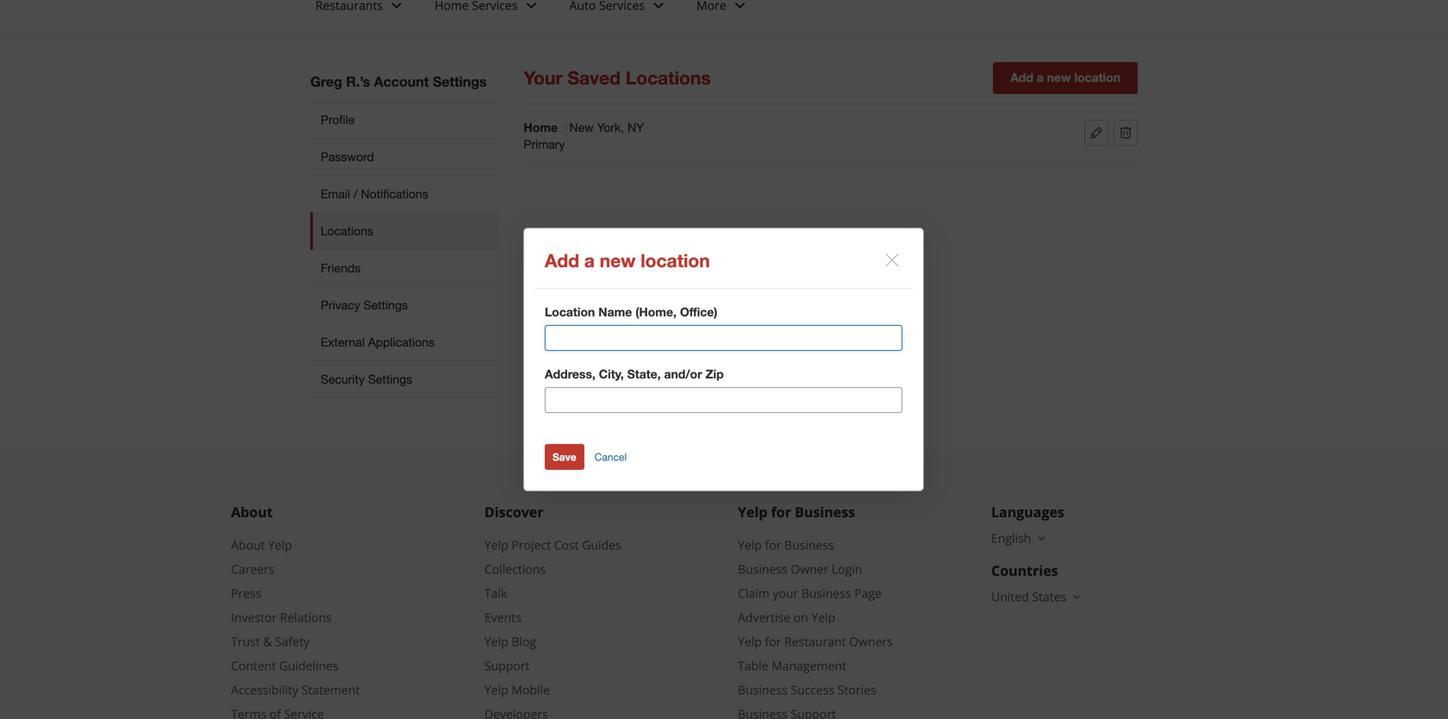 Task type: describe. For each thing, give the bounding box(es) containing it.
events
[[485, 609, 521, 625]]

save button
[[545, 444, 584, 470]]

r.'s
[[346, 73, 370, 90]]

profile link
[[310, 101, 498, 138]]

press
[[231, 585, 262, 601]]

york,
[[597, 120, 624, 134]]

security
[[321, 372, 365, 386]]

external
[[321, 335, 365, 349]]

password link
[[310, 138, 498, 175]]

yelp up yelp for business link
[[738, 503, 768, 521]]

trust
[[231, 633, 260, 650]]

cancel link
[[595, 449, 627, 465]]

×
[[883, 239, 902, 275]]

claim your business page link
[[738, 585, 882, 601]]

&
[[263, 633, 272, 650]]

login
[[832, 561, 863, 577]]

none text field inside × dialog
[[545, 325, 903, 351]]

email
[[321, 187, 350, 201]]

1 horizontal spatial locations
[[626, 67, 711, 88]]

friends
[[321, 261, 361, 275]]

relations
[[280, 609, 332, 625]]

mobile
[[512, 681, 550, 698]]

your saved locations
[[524, 67, 711, 88]]

countries
[[991, 561, 1058, 580]]

guidelines
[[279, 657, 339, 674]]

investor relations link
[[231, 609, 332, 625]]

about yelp link
[[231, 537, 292, 553]]

2 vertical spatial for
[[765, 633, 781, 650]]

business up yelp for business link
[[795, 503, 855, 521]]

careers
[[231, 561, 275, 577]]

talk link
[[485, 585, 507, 601]]

(home,
[[636, 305, 677, 319]]

zip
[[706, 367, 724, 381]]

yelp for business business owner login claim your business page advertise on yelp yelp for restaurant owners table management business success stories
[[738, 537, 893, 698]]

table
[[738, 657, 769, 674]]

new
[[569, 120, 594, 134]]

business down table
[[738, 681, 788, 698]]

support
[[485, 657, 530, 674]]

save
[[553, 451, 577, 463]]

yelp mobile link
[[485, 681, 550, 698]]

location name (home, office)
[[545, 305, 718, 319]]

0 vertical spatial settings
[[433, 73, 487, 90]]

about yelp careers press investor relations trust & safety content guidelines accessibility statement
[[231, 537, 360, 698]]

email / notifications
[[321, 187, 428, 201]]

2 24 chevron down v2 image from the left
[[648, 0, 669, 16]]

privacy settings
[[321, 298, 408, 312]]

advertise
[[738, 609, 791, 625]]

locations inside 'link'
[[321, 224, 373, 238]]

project
[[512, 537, 551, 553]]

restaurant
[[785, 633, 846, 650]]

management
[[772, 657, 847, 674]]

primary
[[524, 137, 565, 151]]

external applications link
[[310, 323, 498, 360]]

new inside × dialog
[[600, 250, 636, 271]]

security settings
[[321, 372, 412, 386]]

1 24 chevron down v2 image from the left
[[386, 0, 407, 16]]

yelp down support link
[[485, 681, 509, 698]]

content guidelines link
[[231, 657, 339, 674]]

your
[[524, 67, 563, 88]]

business success stories link
[[738, 681, 877, 698]]

account
[[374, 73, 429, 90]]

none text field inside × dialog
[[545, 387, 903, 413]]

stories
[[838, 681, 877, 698]]

for for yelp for business business owner login claim your business page advertise on yelp yelp for restaurant owners table management business success stories
[[765, 537, 781, 553]]

events link
[[485, 609, 521, 625]]

about for about yelp careers press investor relations trust & safety content guidelines accessibility statement
[[231, 537, 265, 553]]

about for about
[[231, 503, 273, 521]]

your
[[773, 585, 799, 601]]

2 24 chevron down v2 image from the left
[[730, 0, 751, 16]]

yelp inside about yelp careers press investor relations trust & safety content guidelines accessibility statement
[[268, 537, 292, 553]]

yelp for restaurant owners link
[[738, 633, 893, 650]]

privacy settings link
[[310, 286, 498, 323]]

and/or
[[664, 367, 702, 381]]

a inside 'link'
[[1037, 70, 1044, 84]]

business down owner
[[802, 585, 851, 601]]

yelp up claim
[[738, 537, 762, 553]]

1 24 chevron down v2 image from the left
[[521, 0, 542, 16]]

languages
[[991, 503, 1065, 521]]

for for yelp for business
[[771, 503, 791, 521]]

address, city, state, and/or zip
[[545, 367, 724, 381]]

home
[[524, 120, 558, 134]]

cancel
[[595, 451, 627, 463]]

business owner login link
[[738, 561, 863, 577]]

× dialog
[[523, 228, 924, 492]]



Task type: vqa. For each thing, say whether or not it's contained in the screenshot.
business success stories LINK
yes



Task type: locate. For each thing, give the bounding box(es) containing it.
locations up "friends"
[[321, 224, 373, 238]]

investor
[[231, 609, 277, 625]]

statement
[[302, 681, 360, 698]]

greg
[[310, 73, 342, 90]]

0 horizontal spatial 24 chevron down v2 image
[[521, 0, 542, 16]]

cost
[[554, 537, 579, 553]]

0 vertical spatial about
[[231, 503, 273, 521]]

2 about from the top
[[231, 537, 265, 553]]

advertise on yelp link
[[738, 609, 836, 625]]

0 horizontal spatial add a new location
[[545, 250, 710, 271]]

accessibility
[[231, 681, 298, 698]]

success
[[791, 681, 835, 698]]

settings for security settings
[[368, 372, 412, 386]]

privacy
[[321, 298, 360, 312]]

locations
[[626, 67, 711, 88], [321, 224, 373, 238]]

add a new location inside × dialog
[[545, 250, 710, 271]]

location inside × dialog
[[641, 250, 710, 271]]

city,
[[599, 367, 624, 381]]

add
[[1011, 70, 1034, 84], [545, 250, 579, 271]]

0 horizontal spatial locations
[[321, 224, 373, 238]]

yelp for business link
[[738, 537, 834, 553]]

owners
[[849, 633, 893, 650]]

locations up ny
[[626, 67, 711, 88]]

1 vertical spatial a
[[584, 250, 595, 271]]

new york, ny primary
[[524, 120, 644, 151]]

yelp down events
[[485, 633, 509, 650]]

location inside 'link'
[[1075, 70, 1121, 84]]

settings down applications
[[368, 372, 412, 386]]

0 vertical spatial new
[[1047, 70, 1071, 84]]

state,
[[627, 367, 661, 381]]

a
[[1037, 70, 1044, 84], [584, 250, 595, 271]]

content
[[231, 657, 276, 674]]

trust & safety link
[[231, 633, 310, 650]]

business up owner
[[785, 537, 834, 553]]

for down the advertise
[[765, 633, 781, 650]]

yelp up collections
[[485, 537, 509, 553]]

notifications
[[361, 187, 428, 201]]

external applications
[[321, 335, 435, 349]]

1 vertical spatial add a new location
[[545, 250, 710, 271]]

1 about from the top
[[231, 503, 273, 521]]

0 vertical spatial add a new location
[[1011, 70, 1121, 84]]

1 horizontal spatial a
[[1037, 70, 1044, 84]]

settings for privacy settings
[[364, 298, 408, 312]]

security settings link
[[310, 360, 498, 398]]

0 horizontal spatial new
[[600, 250, 636, 271]]

name
[[599, 305, 632, 319]]

table management link
[[738, 657, 847, 674]]

0 horizontal spatial location
[[641, 250, 710, 271]]

location
[[1075, 70, 1121, 84], [641, 250, 710, 271]]

settings inside "link"
[[364, 298, 408, 312]]

for up yelp for business link
[[771, 503, 791, 521]]

yelp project cost guides collections talk events yelp blog support yelp mobile
[[485, 537, 621, 698]]

business up claim
[[738, 561, 788, 577]]

about up about yelp link
[[231, 503, 273, 521]]

1 vertical spatial settings
[[364, 298, 408, 312]]

24 chevron down v2 image
[[386, 0, 407, 16], [730, 0, 751, 16]]

address,
[[545, 367, 596, 381]]

yelp
[[738, 503, 768, 521], [268, 537, 292, 553], [485, 537, 509, 553], [738, 537, 762, 553], [812, 609, 836, 625], [485, 633, 509, 650], [738, 633, 762, 650], [485, 681, 509, 698]]

support link
[[485, 657, 530, 674]]

password
[[321, 150, 374, 164]]

collections link
[[485, 561, 546, 577]]

1 horizontal spatial add a new location
[[1011, 70, 1121, 84]]

claim
[[738, 585, 770, 601]]

settings
[[433, 73, 487, 90], [364, 298, 408, 312], [368, 372, 412, 386]]

locations link
[[310, 212, 498, 249]]

yelp for business
[[738, 503, 855, 521]]

guides
[[582, 537, 621, 553]]

yelp project cost guides link
[[485, 537, 621, 553]]

0 vertical spatial a
[[1037, 70, 1044, 84]]

page
[[855, 585, 882, 601]]

profile
[[321, 113, 355, 127]]

add inside 'link'
[[1011, 70, 1034, 84]]

0 horizontal spatial add
[[545, 250, 579, 271]]

about up careers
[[231, 537, 265, 553]]

location
[[545, 305, 595, 319]]

add a new location inside 'link'
[[1011, 70, 1121, 84]]

blog
[[512, 633, 536, 650]]

1 vertical spatial location
[[641, 250, 710, 271]]

greg r.'s account settings
[[310, 73, 487, 90]]

1 horizontal spatial add
[[1011, 70, 1034, 84]]

1 vertical spatial locations
[[321, 224, 373, 238]]

business categories element
[[302, 0, 1414, 33]]

add a new location link
[[993, 62, 1138, 94]]

safety
[[275, 633, 310, 650]]

/
[[354, 187, 358, 201]]

discover
[[485, 503, 544, 521]]

add inside × dialog
[[545, 250, 579, 271]]

yelp up table
[[738, 633, 762, 650]]

1 vertical spatial about
[[231, 537, 265, 553]]

talk
[[485, 585, 507, 601]]

settings up external applications
[[364, 298, 408, 312]]

0 horizontal spatial 24 chevron down v2 image
[[386, 0, 407, 16]]

add a new location
[[1011, 70, 1121, 84], [545, 250, 710, 271]]

1 vertical spatial add
[[545, 250, 579, 271]]

0 horizontal spatial a
[[584, 250, 595, 271]]

yelp up careers
[[268, 537, 292, 553]]

careers link
[[231, 561, 275, 577]]

a inside × dialog
[[584, 250, 595, 271]]

friends link
[[310, 249, 498, 286]]

accessibility statement link
[[231, 681, 360, 698]]

saved
[[568, 67, 621, 88]]

1 vertical spatial for
[[765, 537, 781, 553]]

new inside 'link'
[[1047, 70, 1071, 84]]

yelp blog link
[[485, 633, 536, 650]]

for up the business owner login link
[[765, 537, 781, 553]]

1 horizontal spatial 24 chevron down v2 image
[[648, 0, 669, 16]]

owner
[[791, 561, 829, 577]]

office)
[[680, 305, 718, 319]]

1 horizontal spatial location
[[1075, 70, 1121, 84]]

24 chevron down v2 image up your saved locations
[[648, 0, 669, 16]]

24 chevron down v2 image up your
[[521, 0, 542, 16]]

2 vertical spatial settings
[[368, 372, 412, 386]]

yelp right on
[[812, 609, 836, 625]]

0 vertical spatial add
[[1011, 70, 1034, 84]]

collections
[[485, 561, 546, 577]]

new
[[1047, 70, 1071, 84], [600, 250, 636, 271]]

1 horizontal spatial new
[[1047, 70, 1071, 84]]

settings right account
[[433, 73, 487, 90]]

1 horizontal spatial 24 chevron down v2 image
[[730, 0, 751, 16]]

email / notifications link
[[310, 175, 498, 212]]

business
[[795, 503, 855, 521], [785, 537, 834, 553], [738, 561, 788, 577], [802, 585, 851, 601], [738, 681, 788, 698]]

applications
[[368, 335, 435, 349]]

None text field
[[545, 387, 903, 413]]

0 vertical spatial location
[[1075, 70, 1121, 84]]

0 vertical spatial for
[[771, 503, 791, 521]]

press link
[[231, 585, 262, 601]]

0 vertical spatial locations
[[626, 67, 711, 88]]

1 vertical spatial new
[[600, 250, 636, 271]]

on
[[794, 609, 808, 625]]

about inside about yelp careers press investor relations trust & safety content guidelines accessibility statement
[[231, 537, 265, 553]]

None text field
[[545, 325, 903, 351]]

24 chevron down v2 image
[[521, 0, 542, 16], [648, 0, 669, 16]]



